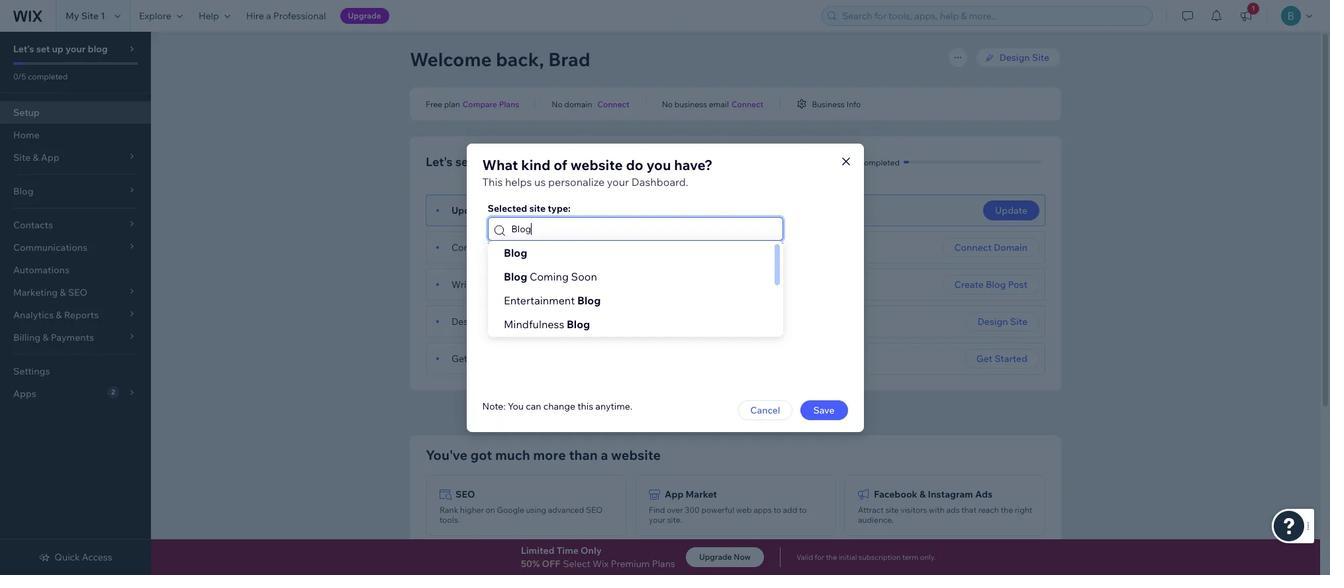 Task type: locate. For each thing, give the bounding box(es) containing it.
0 vertical spatial let's set up your blog
[[13, 43, 108, 55]]

seo up the higher
[[456, 489, 475, 501]]

let's set up your blog up the this at top left
[[426, 154, 548, 170]]

your down my
[[66, 43, 86, 55]]

site right my
[[81, 10, 99, 22]]

ads
[[947, 505, 960, 515]]

0 vertical spatial 0/5 completed
[[13, 72, 68, 81]]

much
[[495, 447, 530, 464]]

domain up coming
[[532, 242, 565, 254]]

google left using
[[497, 505, 525, 515]]

web
[[737, 505, 752, 515]]

0/5 completed down info
[[846, 157, 900, 167]]

1 vertical spatial set
[[456, 154, 473, 170]]

on for found
[[497, 353, 508, 365]]

1 horizontal spatial with
[[929, 505, 945, 515]]

ads left now on the bottom of page
[[700, 558, 717, 570]]

blog inside the sidebar element
[[88, 43, 108, 55]]

&
[[920, 489, 926, 501]]

automations
[[13, 264, 70, 276]]

1 vertical spatial ads
[[700, 558, 717, 570]]

personalize
[[548, 175, 605, 188]]

get left started
[[977, 353, 993, 365]]

2 horizontal spatial wix
[[639, 407, 656, 419]]

connect link right email
[[732, 98, 764, 110]]

connect
[[598, 99, 630, 109], [732, 99, 764, 109], [452, 242, 489, 254], [955, 242, 992, 254]]

1 horizontal spatial up
[[476, 154, 491, 170]]

apps
[[754, 505, 772, 515]]

1 vertical spatial with
[[929, 505, 945, 515]]

with right stands
[[690, 407, 709, 419]]

1 horizontal spatial 0/5 completed
[[846, 157, 900, 167]]

0 vertical spatial let's
[[13, 43, 34, 55]]

upgrade inside button
[[699, 552, 732, 562]]

1 horizontal spatial to
[[799, 505, 807, 515]]

0 vertical spatial a
[[266, 10, 271, 22]]

google inside button
[[665, 558, 698, 570]]

1 vertical spatial let's
[[426, 154, 453, 170]]

0 horizontal spatial on
[[486, 505, 495, 515]]

connect up the write on the left
[[452, 242, 489, 254]]

2 no from the left
[[662, 99, 673, 109]]

a for professional
[[266, 10, 271, 22]]

0 horizontal spatial site
[[530, 202, 546, 214]]

let's
[[13, 43, 34, 55], [426, 154, 453, 170]]

1 button
[[1232, 0, 1261, 32]]

to
[[774, 505, 782, 515], [799, 505, 807, 515]]

Enter your business or website type field
[[508, 218, 779, 240]]

to right add on the right
[[799, 505, 807, 515]]

site inside "attract site visitors with ads that reach the right audience."
[[886, 505, 899, 515]]

blog down soon
[[577, 294, 601, 307]]

site left type:
[[530, 202, 546, 214]]

let's set up your blog down my
[[13, 43, 108, 55]]

no down brad
[[552, 99, 563, 109]]

premium
[[611, 558, 650, 570]]

domain down brad
[[565, 99, 593, 109]]

2 update from the left
[[996, 205, 1028, 217]]

1 horizontal spatial a
[[491, 242, 496, 254]]

0/5 completed up setup
[[13, 72, 68, 81]]

write
[[452, 279, 475, 291]]

1 get from the left
[[452, 353, 468, 365]]

upgrade now button
[[686, 548, 764, 568]]

attract
[[859, 505, 884, 515]]

plans right premium at left bottom
[[652, 558, 676, 570]]

create blog post
[[955, 279, 1028, 291]]

rank higher on google using advanced seo tools.
[[440, 505, 603, 525]]

0 horizontal spatial to
[[774, 505, 782, 515]]

1 horizontal spatial ads
[[976, 489, 993, 501]]

0 horizontal spatial ads
[[700, 558, 717, 570]]

a right than
[[601, 447, 608, 464]]

anytime.
[[596, 400, 633, 412]]

wix inside button
[[456, 558, 473, 570]]

1 horizontal spatial get
[[977, 353, 993, 365]]

website right than
[[611, 447, 661, 464]]

google down mindfulness
[[510, 353, 542, 365]]

quick access
[[55, 552, 112, 564]]

connect inside button
[[955, 242, 992, 254]]

the left right
[[1001, 505, 1014, 515]]

blog down entertainment blog
[[567, 318, 590, 331]]

1 vertical spatial on
[[486, 505, 495, 515]]

0 horizontal spatial plans
[[499, 99, 520, 109]]

add
[[783, 505, 798, 515]]

a
[[266, 10, 271, 22], [491, 242, 496, 254], [601, 447, 608, 464]]

seo right advanced
[[586, 505, 603, 515]]

wix down only
[[593, 558, 609, 570]]

1 horizontal spatial no
[[662, 99, 673, 109]]

blog for create blog post
[[986, 279, 1007, 291]]

upgrade right the 'professional'
[[348, 11, 381, 21]]

wix for wix stands with ukraine show your support
[[639, 407, 656, 419]]

upgrade left now on the bottom of page
[[699, 552, 732, 562]]

powerful
[[702, 505, 735, 515]]

welcome back, brad
[[410, 48, 591, 71]]

0 vertical spatial completed
[[28, 72, 68, 81]]

business info button
[[796, 98, 861, 110]]

completed up setup
[[28, 72, 68, 81]]

what kind of website do you have? this helps us personalize your dashboard.
[[483, 156, 713, 188]]

0 vertical spatial design site
[[1000, 52, 1050, 64]]

blog left post
[[986, 279, 1007, 291]]

you've got much more than a website
[[426, 447, 661, 464]]

facebook
[[874, 489, 918, 501]]

0 vertical spatial website
[[571, 156, 623, 173]]

1 horizontal spatial seo
[[586, 505, 603, 515]]

upgrade now
[[699, 552, 751, 562]]

0 horizontal spatial set
[[36, 43, 50, 55]]

1 connect link from the left
[[598, 98, 630, 110]]

design inside button
[[978, 316, 1009, 328]]

kind
[[521, 156, 551, 173]]

google down site.
[[665, 558, 698, 570]]

1 vertical spatial 0/5 completed
[[846, 157, 900, 167]]

1 to from the left
[[774, 505, 782, 515]]

1 horizontal spatial the
[[1001, 505, 1014, 515]]

on inside rank higher on google using advanced seo tools.
[[486, 505, 495, 515]]

1 vertical spatial plans
[[652, 558, 676, 570]]

1 no from the left
[[552, 99, 563, 109]]

plans right the compare
[[499, 99, 520, 109]]

site inside button
[[1011, 316, 1028, 328]]

with inside "attract site visitors with ads that reach the right audience."
[[929, 505, 945, 515]]

0 vertical spatial on
[[497, 353, 508, 365]]

0 horizontal spatial get
[[452, 353, 468, 365]]

2 horizontal spatial site
[[1033, 52, 1050, 64]]

wix left owner
[[456, 558, 473, 570]]

site down post
[[1011, 316, 1028, 328]]

0/5 completed inside the sidebar element
[[13, 72, 68, 81]]

let's inside the sidebar element
[[13, 43, 34, 55]]

upgrade inside "button"
[[348, 11, 381, 21]]

1 horizontal spatial site
[[886, 505, 899, 515]]

0 horizontal spatial 1
[[101, 10, 105, 22]]

0/5 up setup
[[13, 72, 26, 81]]

upgrade for upgrade
[[348, 11, 381, 21]]

google inside rank higher on google using advanced seo tools.
[[497, 505, 525, 515]]

no business email connect
[[662, 99, 764, 109]]

owner
[[475, 558, 505, 570]]

0 vertical spatial upgrade
[[348, 11, 381, 21]]

0 vertical spatial google
[[510, 353, 542, 365]]

blog inside button
[[986, 279, 1007, 291]]

home
[[13, 129, 40, 141]]

0 horizontal spatial up
[[52, 43, 63, 55]]

blog up entertainment
[[518, 279, 538, 291]]

0 vertical spatial seo
[[456, 489, 475, 501]]

0 horizontal spatial the
[[826, 553, 838, 562]]

blog for entertainment blog
[[577, 294, 601, 307]]

300
[[685, 505, 700, 515]]

0 vertical spatial with
[[690, 407, 709, 419]]

help button
[[191, 0, 238, 32]]

reach
[[979, 505, 1000, 515]]

0 horizontal spatial 0/5
[[13, 72, 26, 81]]

up up the this at top left
[[476, 154, 491, 170]]

2 get from the left
[[977, 353, 993, 365]]

0 vertical spatial domain
[[565, 99, 593, 109]]

connect link up do
[[598, 98, 630, 110]]

connect link for no business email connect
[[732, 98, 764, 110]]

1 vertical spatial a
[[491, 242, 496, 254]]

1 horizontal spatial update
[[996, 205, 1028, 217]]

1 horizontal spatial 1
[[1252, 4, 1256, 13]]

design site
[[1000, 52, 1050, 64], [978, 316, 1028, 328]]

find
[[649, 505, 665, 515]]

on right the found
[[497, 353, 508, 365]]

0/5 down info
[[846, 157, 859, 167]]

on right the higher
[[486, 505, 495, 515]]

0 horizontal spatial upgrade
[[348, 11, 381, 21]]

0 horizontal spatial let's
[[13, 43, 34, 55]]

blog
[[88, 43, 108, 55], [522, 154, 548, 170], [509, 205, 529, 217], [518, 279, 538, 291]]

on for higher
[[486, 505, 495, 515]]

0 horizontal spatial a
[[266, 10, 271, 22]]

to left add on the right
[[774, 505, 782, 515]]

blog up the us
[[522, 154, 548, 170]]

0 horizontal spatial 0/5 completed
[[13, 72, 68, 81]]

got
[[471, 447, 492, 464]]

a left custom
[[491, 242, 496, 254]]

the
[[1001, 505, 1014, 515], [826, 553, 838, 562]]

1 horizontal spatial on
[[497, 353, 508, 365]]

no for no business email connect
[[662, 99, 673, 109]]

1 vertical spatial design site
[[978, 316, 1028, 328]]

design site up get started
[[978, 316, 1028, 328]]

no
[[552, 99, 563, 109], [662, 99, 673, 109]]

2 connect link from the left
[[732, 98, 764, 110]]

no left business
[[662, 99, 673, 109]]

0 horizontal spatial let's set up your blog
[[13, 43, 108, 55]]

1 horizontal spatial site
[[1011, 316, 1028, 328]]

off
[[542, 558, 561, 570]]

wix left stands
[[639, 407, 656, 419]]

0/5
[[13, 72, 26, 81], [846, 157, 859, 167]]

50%
[[521, 558, 540, 570]]

design your website
[[452, 316, 539, 328]]

1 vertical spatial 0/5
[[846, 157, 859, 167]]

update up domain
[[996, 205, 1028, 217]]

right
[[1015, 505, 1033, 515]]

1 vertical spatial seo
[[586, 505, 603, 515]]

0 vertical spatial the
[[1001, 505, 1014, 515]]

wix
[[639, 407, 656, 419], [456, 558, 473, 570], [593, 558, 609, 570]]

2 vertical spatial google
[[665, 558, 698, 570]]

settings link
[[0, 360, 151, 383]]

completed down info
[[860, 157, 900, 167]]

1 horizontal spatial 0/5
[[846, 157, 859, 167]]

blog down my site 1
[[88, 43, 108, 55]]

let's up setup
[[13, 43, 34, 55]]

plan
[[444, 99, 460, 109]]

website
[[571, 156, 623, 173], [506, 316, 539, 328], [611, 447, 661, 464]]

found
[[470, 353, 495, 365]]

initial
[[839, 553, 857, 562]]

0 horizontal spatial site
[[81, 10, 99, 22]]

update for update
[[996, 205, 1028, 217]]

1 vertical spatial upgrade
[[699, 552, 732, 562]]

plans inside limited time only 50% off select wix premium plans
[[652, 558, 676, 570]]

2 vertical spatial website
[[611, 447, 661, 464]]

2 to from the left
[[799, 505, 807, 515]]

website inside what kind of website do you have? this helps us personalize your dashboard.
[[571, 156, 623, 173]]

set up setup
[[36, 43, 50, 55]]

change
[[544, 400, 576, 412]]

design site down search for tools, apps, help & more... field
[[1000, 52, 1050, 64]]

the right for
[[826, 553, 838, 562]]

0 vertical spatial 0/5
[[13, 72, 26, 81]]

1 vertical spatial site
[[1033, 52, 1050, 64]]

us
[[535, 175, 546, 188]]

2 horizontal spatial a
[[601, 447, 608, 464]]

connect up do
[[598, 99, 630, 109]]

you've
[[426, 447, 468, 464]]

what
[[483, 156, 518, 173]]

get
[[452, 353, 468, 365], [977, 353, 993, 365]]

1 horizontal spatial let's
[[426, 154, 453, 170]]

seo
[[456, 489, 475, 501], [586, 505, 603, 515]]

website up personalize
[[571, 156, 623, 173]]

setup
[[13, 107, 40, 119]]

1 horizontal spatial let's set up your blog
[[426, 154, 548, 170]]

0 horizontal spatial update
[[452, 205, 485, 217]]

0/5 inside the sidebar element
[[13, 72, 26, 81]]

1 vertical spatial site
[[886, 505, 899, 515]]

0 horizontal spatial with
[[690, 407, 709, 419]]

1 vertical spatial completed
[[860, 157, 900, 167]]

0 vertical spatial set
[[36, 43, 50, 55]]

than
[[569, 447, 598, 464]]

connect up create
[[955, 242, 992, 254]]

your down do
[[607, 175, 629, 188]]

list box containing blog
[[488, 241, 783, 360]]

0 horizontal spatial completed
[[28, 72, 68, 81]]

design down 'create blog post'
[[978, 316, 1009, 328]]

connect right email
[[732, 99, 764, 109]]

0 vertical spatial site
[[530, 202, 546, 214]]

hire a professional
[[246, 10, 326, 22]]

time
[[557, 545, 579, 557]]

site down search for tools, apps, help & more... field
[[1033, 52, 1050, 64]]

0 horizontal spatial no
[[552, 99, 563, 109]]

1 horizontal spatial wix
[[593, 558, 609, 570]]

let's set up your blog inside the sidebar element
[[13, 43, 108, 55]]

let's down free at the left of page
[[426, 154, 453, 170]]

0 horizontal spatial seo
[[456, 489, 475, 501]]

site down facebook
[[886, 505, 899, 515]]

up up "setup" link
[[52, 43, 63, 55]]

the inside "attract site visitors with ads that reach the right audience."
[[1001, 505, 1014, 515]]

with down facebook & instagram ads
[[929, 505, 945, 515]]

market
[[686, 489, 717, 501]]

your inside find over 300 powerful web apps to add to your site.
[[649, 515, 666, 525]]

1 update from the left
[[452, 205, 485, 217]]

set left what
[[456, 154, 473, 170]]

0 horizontal spatial connect link
[[598, 98, 630, 110]]

2 vertical spatial site
[[1011, 316, 1028, 328]]

your left site.
[[649, 515, 666, 525]]

blog coming soon
[[504, 270, 597, 283]]

design down search for tools, apps, help & more... field
[[1000, 52, 1030, 64]]

1 horizontal spatial upgrade
[[699, 552, 732, 562]]

first
[[499, 279, 516, 291]]

home link
[[0, 124, 151, 146]]

back,
[[496, 48, 544, 71]]

update down the this at top left
[[452, 205, 485, 217]]

1 horizontal spatial plans
[[652, 558, 676, 570]]

website down entertainment
[[506, 316, 539, 328]]

a right hire
[[266, 10, 271, 22]]

get started
[[977, 353, 1028, 365]]

ads up reach
[[976, 489, 993, 501]]

this
[[483, 175, 503, 188]]

1 vertical spatial google
[[497, 505, 525, 515]]

1 horizontal spatial connect link
[[732, 98, 764, 110]]

0 horizontal spatial wix
[[456, 558, 473, 570]]

1 vertical spatial up
[[476, 154, 491, 170]]

get left the found
[[452, 353, 468, 365]]

update for update your blog type
[[452, 205, 485, 217]]

update inside button
[[996, 205, 1028, 217]]

get inside button
[[977, 353, 993, 365]]

list box
[[488, 241, 783, 360]]

0 vertical spatial up
[[52, 43, 63, 55]]



Task type: vqa. For each thing, say whether or not it's contained in the screenshot.


Task type: describe. For each thing, give the bounding box(es) containing it.
connect link for no domain connect
[[598, 98, 630, 110]]

only
[[581, 545, 602, 557]]

blog left "type"
[[509, 205, 529, 217]]

note:
[[483, 400, 506, 412]]

over
[[667, 505, 683, 515]]

upgrade for upgrade now
[[699, 552, 732, 562]]

term
[[903, 553, 919, 562]]

find over 300 powerful web apps to add to your site.
[[649, 505, 807, 525]]

a for custom
[[491, 242, 496, 254]]

site for selected
[[530, 202, 546, 214]]

brad
[[549, 48, 591, 71]]

1 vertical spatial the
[[826, 553, 838, 562]]

access
[[82, 552, 112, 564]]

higher
[[460, 505, 484, 515]]

seo inside rank higher on google using advanced seo tools.
[[586, 505, 603, 515]]

0 vertical spatial ads
[[976, 489, 993, 501]]

your inside the sidebar element
[[66, 43, 86, 55]]

0 vertical spatial plans
[[499, 99, 520, 109]]

instagram
[[928, 489, 974, 501]]

support
[[799, 407, 835, 419]]

more
[[533, 447, 566, 464]]

1 vertical spatial domain
[[532, 242, 565, 254]]

inbox
[[874, 558, 899, 570]]

this
[[578, 400, 594, 412]]

1 horizontal spatial completed
[[860, 157, 900, 167]]

blog for mindfulness blog
[[567, 318, 590, 331]]

connect domain
[[955, 242, 1028, 254]]

site for attract
[[886, 505, 899, 515]]

professional
[[273, 10, 326, 22]]

explore
[[139, 10, 171, 22]]

subscription
[[859, 553, 901, 562]]

design site link
[[976, 48, 1062, 68]]

your up 'helps' at the left of the page
[[493, 154, 519, 170]]

automations link
[[0, 259, 151, 282]]

2 vertical spatial a
[[601, 447, 608, 464]]

wix inside limited time only 50% off select wix premium plans
[[593, 558, 609, 570]]

your up get found on google on the left
[[484, 316, 503, 328]]

cancel
[[751, 404, 781, 416]]

up inside the sidebar element
[[52, 43, 63, 55]]

1 vertical spatial website
[[506, 316, 539, 328]]

show your support button
[[751, 407, 835, 419]]

google for higher
[[497, 505, 525, 515]]

site.
[[668, 515, 683, 525]]

that
[[962, 505, 977, 515]]

wix owner app button
[[426, 545, 627, 576]]

helps
[[505, 175, 532, 188]]

ads inside button
[[700, 558, 717, 570]]

now
[[734, 552, 751, 562]]

blog down custom
[[504, 270, 527, 283]]

have?
[[675, 156, 713, 173]]

settings
[[13, 366, 50, 378]]

note: you can change this anytime.
[[483, 400, 633, 412]]

dashboard.
[[632, 175, 689, 188]]

compare
[[463, 99, 497, 109]]

hire
[[246, 10, 264, 22]]

1 inside button
[[1252, 4, 1256, 13]]

business
[[675, 99, 707, 109]]

ukraine
[[711, 407, 746, 419]]

help
[[199, 10, 219, 22]]

setup link
[[0, 101, 151, 124]]

limited
[[521, 545, 555, 557]]

my
[[66, 10, 79, 22]]

sidebar element
[[0, 32, 151, 576]]

app market
[[665, 489, 717, 501]]

wix owner app
[[456, 558, 524, 570]]

quick
[[55, 552, 80, 564]]

selected site type:
[[488, 202, 571, 214]]

inbox button
[[845, 545, 1046, 576]]

blog up first
[[504, 246, 527, 259]]

business info
[[812, 99, 861, 109]]

entertainment
[[504, 294, 575, 307]]

free plan compare plans
[[426, 99, 520, 109]]

attract site visitors with ads that reach the right audience.
[[859, 505, 1033, 525]]

google for found
[[510, 353, 542, 365]]

1 vertical spatial let's set up your blog
[[426, 154, 548, 170]]

Search for tools, apps, help & more... field
[[839, 7, 1149, 25]]

wix for wix owner app
[[456, 558, 473, 570]]

stands
[[658, 407, 688, 419]]

of
[[554, 156, 568, 173]]

mindfulness blog
[[504, 318, 590, 331]]

post
[[540, 279, 559, 291]]

tools.
[[440, 515, 460, 525]]

domain
[[994, 242, 1028, 254]]

design down the write on the left
[[452, 316, 482, 328]]

design site inside button
[[978, 316, 1028, 328]]

1 horizontal spatial set
[[456, 154, 473, 170]]

your inside what kind of website do you have? this helps us personalize your dashboard.
[[607, 175, 629, 188]]

mindfulness
[[504, 318, 564, 331]]

get started button
[[965, 349, 1040, 369]]

your down the this at top left
[[487, 205, 507, 217]]

visitors
[[901, 505, 928, 515]]

for
[[815, 553, 825, 562]]

your left first
[[477, 279, 497, 291]]

selected
[[488, 202, 527, 214]]

completed inside the sidebar element
[[28, 72, 68, 81]]

get for get found on google
[[452, 353, 468, 365]]

cancel button
[[739, 400, 793, 420]]

limited time only 50% off select wix premium plans
[[521, 545, 676, 570]]

get for get started
[[977, 353, 993, 365]]

select
[[563, 558, 591, 570]]

entertainment blog
[[504, 294, 601, 307]]

google ads
[[665, 558, 717, 570]]

valid for the initial subscription term only.
[[797, 553, 936, 562]]

update your blog type
[[452, 205, 551, 217]]

wix stands with ukraine show your support
[[639, 407, 835, 419]]

compare plans link
[[463, 98, 520, 110]]

custom
[[498, 242, 530, 254]]

0 vertical spatial site
[[81, 10, 99, 22]]

app
[[665, 489, 684, 501]]

facebook & instagram ads
[[874, 489, 993, 501]]

no for no domain connect
[[552, 99, 563, 109]]

info
[[847, 99, 861, 109]]

do
[[626, 156, 644, 173]]

rank
[[440, 505, 459, 515]]

set inside the sidebar element
[[36, 43, 50, 55]]



